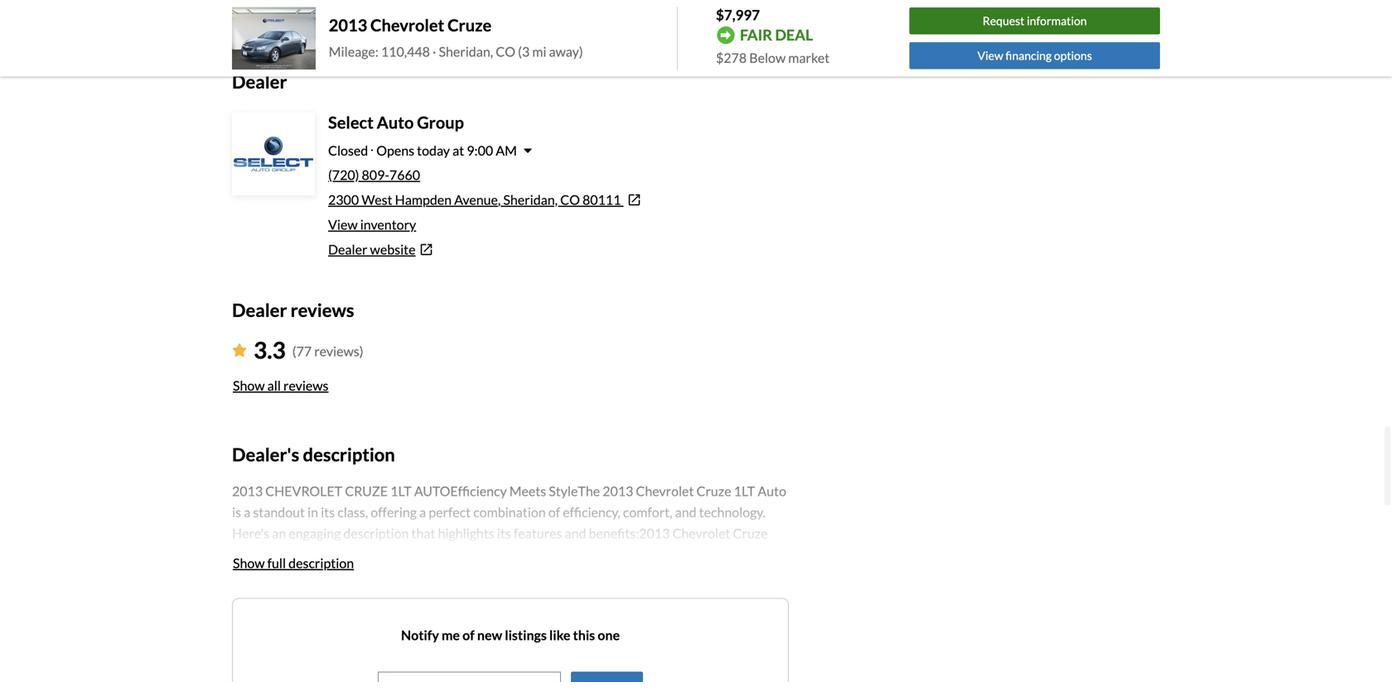 Task type: locate. For each thing, give the bounding box(es) containing it.
dealer website
[[328, 242, 416, 258]]

not
[[513, 3, 528, 15]]

co left (3
[[496, 43, 516, 60]]

show inside "button"
[[233, 556, 265, 572]]

0 vertical spatial sheridan,
[[439, 43, 493, 60]]

star image
[[232, 344, 247, 357]]

view inside button
[[978, 48, 1004, 63]]

deal
[[775, 26, 813, 44]]

(720)
[[328, 167, 359, 183]]

dealer
[[232, 71, 287, 92], [328, 242, 368, 258], [232, 300, 287, 321]]

2 show from the top
[[233, 556, 265, 572]]

1 vertical spatial view
[[328, 217, 358, 233]]

inventory
[[360, 217, 416, 233]]

1 show from the top
[[233, 378, 265, 394]]

dealer for dealer reviews
[[232, 300, 287, 321]]

reviews)
[[314, 344, 363, 360]]

chevrolet
[[371, 15, 444, 35]]

west
[[362, 192, 393, 208]]

1 vertical spatial show
[[233, 556, 265, 572]]

0 horizontal spatial of
[[463, 628, 475, 644]]

cruze
[[448, 15, 492, 35]]

me
[[442, 628, 460, 644]]

represent
[[530, 3, 573, 15]]

show for dealer
[[233, 378, 265, 394]]

notify me of new listings like this one
[[401, 628, 620, 644]]

1 vertical spatial description
[[289, 556, 354, 572]]

select
[[328, 113, 374, 133]]

show left full at the left of the page
[[233, 556, 265, 572]]

show
[[233, 378, 265, 394], [233, 556, 265, 572]]

sheridan,
[[439, 43, 493, 60], [503, 192, 558, 208]]

options
[[1054, 48, 1092, 63]]

*estimated payments are for informational purposes only, and do not represent a financing offer or guarantee of credit from the seller.
[[232, 3, 780, 29]]

2300
[[328, 192, 359, 208]]

sheridan, down the cruze
[[439, 43, 493, 60]]

0 vertical spatial dealer
[[232, 71, 287, 92]]

0 vertical spatial co
[[496, 43, 516, 60]]

80111
[[583, 192, 621, 208]]

dealer up 3.3
[[232, 300, 287, 321]]

below
[[749, 50, 786, 66]]

0 vertical spatial view
[[978, 48, 1004, 63]]

hampden
[[395, 192, 452, 208]]

3.3
[[254, 336, 286, 364]]

0 vertical spatial of
[[704, 3, 713, 15]]

informational
[[357, 3, 416, 15]]

reviews
[[291, 300, 354, 321], [283, 378, 329, 394]]

closed
[[328, 143, 368, 159]]

offer
[[623, 3, 645, 15]]

1 horizontal spatial sheridan,
[[503, 192, 558, 208]]

1 vertical spatial of
[[463, 628, 475, 644]]

view
[[978, 48, 1004, 63], [328, 217, 358, 233]]

2 vertical spatial dealer
[[232, 300, 287, 321]]

financing right "a"
[[582, 3, 621, 15]]

0 vertical spatial show
[[233, 378, 265, 394]]

co
[[496, 43, 516, 60], [560, 192, 580, 208]]

information
[[1027, 14, 1087, 28]]

fair
[[740, 26, 773, 44]]

sheridan, inside 2013 chevrolet cruze mileage: 110,448 · sheridan, co (3 mi away)
[[439, 43, 493, 60]]

financing down request information button
[[1006, 48, 1052, 63]]

avenue
[[454, 192, 498, 208]]

of right me
[[463, 628, 475, 644]]

group
[[417, 113, 464, 133]]

listings
[[505, 628, 547, 644]]

credit
[[715, 3, 740, 15]]

view down 2300
[[328, 217, 358, 233]]

1 vertical spatial reviews
[[283, 378, 329, 394]]

dealer reviews
[[232, 300, 354, 321]]

show for dealer's
[[233, 556, 265, 572]]

of left credit
[[704, 3, 713, 15]]

description inside show full description "button"
[[289, 556, 354, 572]]

1 horizontal spatial financing
[[1006, 48, 1052, 63]]

7660
[[389, 167, 420, 183]]

·
[[433, 43, 436, 60]]

co inside 2013 chevrolet cruze mileage: 110,448 · sheridan, co (3 mi away)
[[496, 43, 516, 60]]

0 horizontal spatial sheridan,
[[439, 43, 493, 60]]

view financing options button
[[910, 42, 1160, 69]]

caret down image
[[524, 144, 532, 157]]

description
[[303, 444, 395, 466], [289, 556, 354, 572]]

reviews right all
[[283, 378, 329, 394]]

dealer for dealer
[[232, 71, 287, 92]]

0 horizontal spatial financing
[[582, 3, 621, 15]]

1 horizontal spatial of
[[704, 3, 713, 15]]

from
[[742, 3, 763, 15]]

dealer's
[[232, 444, 299, 466]]

show all reviews button
[[232, 368, 329, 404]]

select auto group
[[328, 113, 464, 133]]

reviews inside show all reviews button
[[283, 378, 329, 394]]

view inventory link
[[328, 217, 416, 233]]

0 vertical spatial financing
[[582, 3, 621, 15]]

1 vertical spatial co
[[560, 192, 580, 208]]

are
[[326, 3, 341, 15]]

2013 chevrolet cruze mileage: 110,448 · sheridan, co (3 mi away)
[[329, 15, 583, 60]]

reviews up 3.3 (77 reviews)
[[291, 300, 354, 321]]

1 vertical spatial financing
[[1006, 48, 1052, 63]]

dealer down view inventory
[[328, 242, 368, 258]]

sheridan, right ,
[[503, 192, 558, 208]]

payments
[[282, 3, 324, 15]]

0 horizontal spatial co
[[496, 43, 516, 60]]

request
[[983, 14, 1025, 28]]

1 vertical spatial dealer
[[328, 242, 368, 258]]

co left 80111
[[560, 192, 580, 208]]

notify
[[401, 628, 439, 644]]

1 horizontal spatial view
[[978, 48, 1004, 63]]

show left all
[[233, 378, 265, 394]]

dealer down 2013 chevrolet cruze image
[[232, 71, 287, 92]]

financing
[[582, 3, 621, 15], [1006, 48, 1052, 63]]

1 vertical spatial sheridan,
[[503, 192, 558, 208]]

show inside button
[[233, 378, 265, 394]]

0 horizontal spatial view
[[328, 217, 358, 233]]

view down request
[[978, 48, 1004, 63]]

(3
[[518, 43, 530, 60]]

2013 chevrolet cruze image
[[232, 7, 316, 70]]



Task type: describe. For each thing, give the bounding box(es) containing it.
2300 west hampden avenue , sheridan, co 80111
[[328, 192, 621, 208]]

(77
[[292, 344, 312, 360]]

show full description button
[[232, 546, 355, 582]]

opens
[[376, 143, 414, 159]]

for
[[343, 3, 355, 15]]

and
[[482, 3, 498, 15]]

dealer for dealer website
[[328, 242, 368, 258]]

new
[[477, 628, 502, 644]]

select auto group link
[[328, 113, 464, 133]]

like
[[549, 628, 571, 644]]

110,448
[[381, 43, 430, 60]]

financing inside *estimated payments are for informational purposes only, and do not represent a financing offer or guarantee of credit from the seller.
[[582, 3, 621, 15]]

auto
[[377, 113, 414, 133]]

(720) 809-7660
[[328, 167, 420, 183]]

guarantee
[[658, 3, 702, 15]]

closed opens today at 9:00 am
[[328, 143, 517, 159]]

show all reviews
[[233, 378, 329, 394]]

view for view inventory
[[328, 217, 358, 233]]

financing inside button
[[1006, 48, 1052, 63]]

2013
[[329, 15, 367, 35]]

9:00
[[467, 143, 493, 159]]

this
[[573, 628, 595, 644]]

809-
[[362, 167, 390, 183]]

view for view financing options
[[978, 48, 1004, 63]]

0 vertical spatial description
[[303, 444, 395, 466]]

3.3 (77 reviews)
[[254, 336, 363, 364]]

$278
[[716, 50, 747, 66]]

a
[[575, 3, 580, 15]]

do
[[500, 3, 511, 15]]

select auto group image
[[234, 114, 313, 194]]

0 vertical spatial reviews
[[291, 300, 354, 321]]

full
[[267, 556, 286, 572]]

Email address email field
[[379, 673, 560, 683]]

am
[[496, 143, 517, 159]]

$278 below market
[[716, 50, 830, 66]]

view financing options
[[978, 48, 1092, 63]]

*estimated
[[232, 3, 280, 15]]

of inside *estimated payments are for informational purposes only, and do not represent a financing offer or guarantee of credit from the seller.
[[704, 3, 713, 15]]

market
[[788, 50, 830, 66]]

show full description
[[233, 556, 354, 572]]

today
[[417, 143, 450, 159]]

view inventory
[[328, 217, 416, 233]]

the
[[765, 3, 780, 15]]

purposes
[[418, 3, 458, 15]]

away)
[[549, 43, 583, 60]]

request information button
[[910, 8, 1160, 35]]

mi
[[532, 43, 547, 60]]

seller.
[[232, 17, 257, 29]]

,
[[498, 192, 501, 208]]

1 horizontal spatial co
[[560, 192, 580, 208]]

all
[[267, 378, 281, 394]]

website
[[370, 242, 416, 258]]

only,
[[460, 3, 480, 15]]

one
[[598, 628, 620, 644]]

at
[[453, 143, 464, 159]]

fair deal
[[740, 26, 813, 44]]

(720) 809-7660 link
[[328, 167, 420, 183]]

$7,997
[[716, 6, 760, 23]]

dealer's description
[[232, 444, 395, 466]]

dealer website link
[[328, 240, 789, 260]]

request information
[[983, 14, 1087, 28]]

mileage:
[[329, 43, 379, 60]]

or
[[646, 3, 656, 15]]



Task type: vqa. For each thing, say whether or not it's contained in the screenshot.
80111
yes



